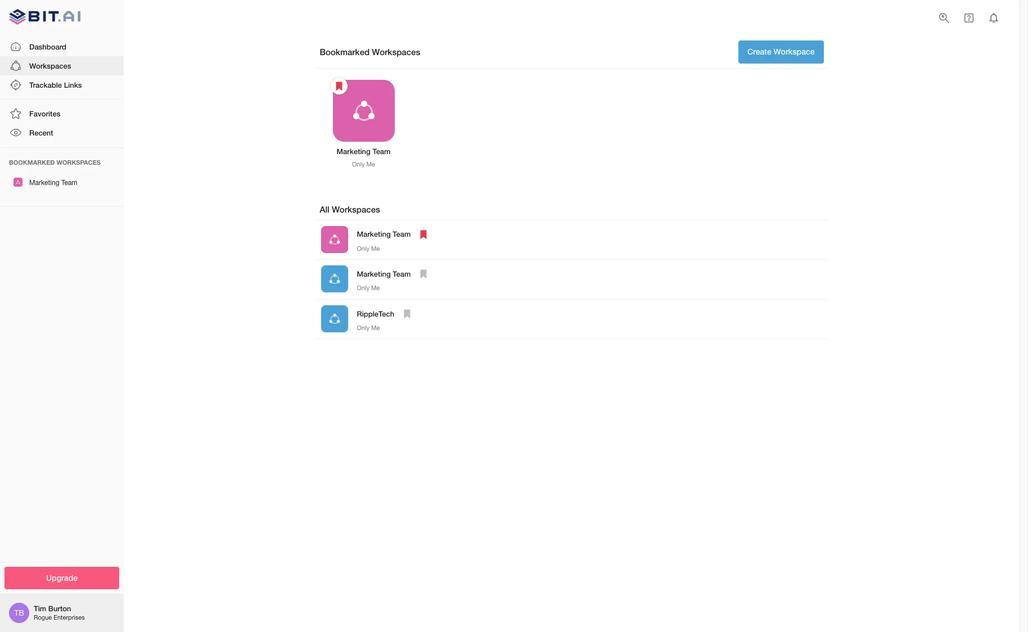 Task type: locate. For each thing, give the bounding box(es) containing it.
workspaces button
[[0, 56, 124, 75]]

only me up rippletech
[[357, 285, 380, 292]]

marketing team left remove bookmark icon
[[357, 230, 411, 239]]

only inside marketing team only me
[[352, 161, 365, 168]]

marketing team inside button
[[29, 179, 77, 187]]

marketing team
[[29, 179, 77, 187], [357, 230, 411, 239], [357, 270, 411, 279]]

only
[[352, 161, 365, 168], [357, 245, 370, 252], [357, 285, 370, 292], [357, 325, 370, 331]]

remove bookmark image
[[417, 228, 431, 241]]

trackable links
[[29, 80, 82, 89]]

team inside button
[[61, 179, 77, 187]]

workspaces right 'all'
[[332, 204, 380, 214]]

only me down rippletech
[[357, 325, 380, 331]]

1 vertical spatial bookmark image
[[401, 307, 414, 321]]

marketing inside button
[[29, 179, 59, 187]]

me down "all workspaces" at the left top
[[371, 245, 380, 252]]

recent
[[29, 129, 53, 138]]

bookmark image right rippletech
[[401, 307, 414, 321]]

bookmark image for rippletech
[[401, 307, 414, 321]]

2 only me from the top
[[357, 285, 380, 292]]

favorites
[[29, 109, 60, 118]]

marketing
[[337, 147, 371, 156], [29, 179, 59, 187], [357, 230, 391, 239], [357, 270, 391, 279]]

me inside marketing team only me
[[367, 161, 375, 168]]

0 vertical spatial workspaces
[[372, 47, 420, 57]]

workspaces down dashboard
[[29, 61, 71, 70]]

2 vertical spatial only me
[[357, 325, 380, 331]]

marketing team up rippletech
[[357, 270, 411, 279]]

trackable links button
[[0, 75, 124, 95]]

bookmarked
[[320, 47, 370, 57]]

team
[[373, 147, 391, 156], [61, 179, 77, 187], [393, 230, 411, 239], [393, 270, 411, 279]]

workspaces
[[372, 47, 420, 57], [29, 61, 71, 70], [332, 204, 380, 214]]

only me down "all workspaces" at the left top
[[357, 245, 380, 252]]

all
[[320, 204, 330, 214]]

workspaces right bookmarked
[[372, 47, 420, 57]]

1 horizontal spatial bookmark image
[[417, 267, 431, 281]]

2 vertical spatial marketing team
[[357, 270, 411, 279]]

only down "all workspaces" at the left top
[[357, 245, 370, 252]]

only me
[[357, 245, 380, 252], [357, 285, 380, 292], [357, 325, 380, 331]]

bookmarked workspaces
[[320, 47, 420, 57]]

burton
[[48, 605, 71, 614]]

recent button
[[0, 123, 124, 143]]

marketing team down bookmarked workspaces at the left top of page
[[29, 179, 77, 187]]

me up rippletech
[[371, 285, 380, 292]]

tb
[[14, 609, 24, 618]]

bookmark image
[[417, 267, 431, 281], [401, 307, 414, 321]]

only up "all workspaces" at the left top
[[352, 161, 365, 168]]

marketing inside marketing team only me
[[337, 147, 371, 156]]

me
[[367, 161, 375, 168], [371, 245, 380, 252], [371, 285, 380, 292], [371, 325, 380, 331]]

bookmark image down remove bookmark icon
[[417, 267, 431, 281]]

0 vertical spatial bookmark image
[[417, 267, 431, 281]]

all workspaces
[[320, 204, 380, 214]]

1 vertical spatial only me
[[357, 285, 380, 292]]

me up "all workspaces" at the left top
[[367, 161, 375, 168]]

favorites button
[[0, 104, 124, 123]]

tim burton rogue enterprises
[[34, 605, 85, 622]]

1 vertical spatial marketing team
[[357, 230, 411, 239]]

workspaces
[[57, 158, 101, 166]]

0 horizontal spatial bookmark image
[[401, 307, 414, 321]]

only up rippletech
[[357, 285, 370, 292]]

links
[[64, 80, 82, 89]]

0 vertical spatial marketing team
[[29, 179, 77, 187]]

workspaces for bookmarked workspaces
[[372, 47, 420, 57]]

0 vertical spatial only me
[[357, 245, 380, 252]]

marketing team button
[[0, 173, 124, 193]]

bookmark image for marketing team
[[417, 267, 431, 281]]

enterprises
[[54, 615, 85, 622]]

team inside marketing team only me
[[373, 147, 391, 156]]

upgrade
[[46, 573, 78, 583]]

1 vertical spatial workspaces
[[29, 61, 71, 70]]

2 vertical spatial workspaces
[[332, 204, 380, 214]]



Task type: describe. For each thing, give the bounding box(es) containing it.
me down rippletech
[[371, 325, 380, 331]]

trackable
[[29, 80, 62, 89]]

only down rippletech
[[357, 325, 370, 331]]

remove bookmark image
[[332, 79, 346, 93]]

dashboard button
[[0, 37, 124, 56]]

1 only me from the top
[[357, 245, 380, 252]]

tim
[[34, 605, 46, 614]]

dashboard
[[29, 42, 66, 51]]

3 only me from the top
[[357, 325, 380, 331]]

bookmarked
[[9, 158, 55, 166]]

rogue
[[34, 615, 52, 622]]

rippletech
[[357, 309, 395, 318]]

bookmarked workspaces
[[9, 158, 101, 166]]

create workspace
[[748, 47, 815, 56]]

workspaces inside button
[[29, 61, 71, 70]]

create
[[748, 47, 772, 56]]

workspaces for all workspaces
[[332, 204, 380, 214]]

upgrade button
[[5, 567, 119, 590]]

marketing team only me
[[337, 147, 391, 168]]

workspace
[[774, 47, 815, 56]]



Task type: vqa. For each thing, say whether or not it's contained in the screenshot.
Only in the Marketing Team Only Me
yes



